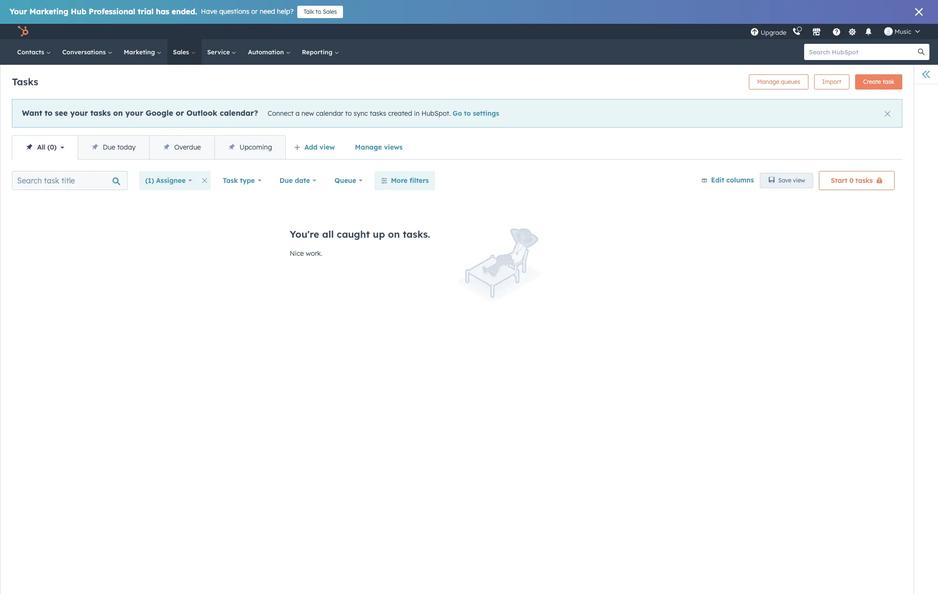 Task type: vqa. For each thing, say whether or not it's contained in the screenshot.
1
no



Task type: describe. For each thing, give the bounding box(es) containing it.
sales inside button
[[323, 8, 337, 15]]

all
[[37, 143, 45, 152]]

overdue
[[174, 143, 201, 152]]

settings image
[[849, 28, 857, 36]]

all ( 0 )
[[37, 143, 57, 152]]

start
[[832, 176, 848, 185]]

hubspot image
[[17, 26, 29, 37]]

1 horizontal spatial tasks
[[370, 109, 387, 118]]

notifications image
[[865, 28, 873, 37]]

or inside your marketing hub professional trial has ended. have questions or need help?
[[251, 7, 258, 16]]

hubspot.
[[422, 109, 451, 118]]

to left see
[[45, 108, 53, 118]]

created
[[388, 109, 412, 118]]

manage views link
[[349, 138, 409, 157]]

settings link
[[847, 26, 859, 36]]

edit columns
[[712, 176, 755, 184]]

has
[[156, 7, 169, 16]]

views
[[384, 143, 403, 152]]

task type button
[[217, 171, 268, 190]]

columns
[[727, 176, 755, 184]]

new
[[302, 109, 314, 118]]

create task link
[[856, 74, 903, 90]]

marketplaces button
[[807, 24, 827, 39]]

a
[[296, 109, 300, 118]]

automation
[[248, 48, 286, 56]]

1 vertical spatial on
[[388, 228, 400, 240]]

due today
[[103, 143, 136, 152]]

edit columns button
[[702, 174, 755, 187]]

import link
[[815, 74, 850, 90]]

Search HubSpot search field
[[805, 44, 922, 60]]

sales link
[[167, 39, 202, 65]]

help button
[[829, 24, 845, 39]]

outlook
[[187, 108, 218, 118]]

edit
[[712, 176, 725, 184]]

queue
[[335, 176, 356, 185]]

view for save view
[[794, 177, 806, 184]]

import
[[823, 78, 842, 85]]

professional
[[89, 7, 135, 16]]

see
[[55, 108, 68, 118]]

search image
[[919, 49, 925, 55]]

to right go at the left
[[464, 109, 471, 118]]

tasks.
[[403, 228, 431, 240]]

conversations
[[62, 48, 108, 56]]

conversations link
[[57, 39, 118, 65]]

in
[[414, 109, 420, 118]]

you're
[[290, 228, 319, 240]]

want to see your tasks on your google or outlook calendar? alert
[[12, 99, 903, 128]]

marketing link
[[118, 39, 167, 65]]

menu containing music
[[750, 24, 927, 39]]

more filters link
[[375, 171, 435, 190]]

manage for manage queues
[[758, 78, 780, 85]]

)
[[54, 143, 57, 152]]

more
[[391, 176, 408, 185]]

have
[[201, 7, 217, 16]]

talk to sales button
[[298, 6, 343, 18]]

reporting
[[302, 48, 334, 56]]

contacts link
[[11, 39, 57, 65]]

calendar?
[[220, 108, 258, 118]]

type
[[240, 176, 255, 185]]

service link
[[202, 39, 242, 65]]

ended.
[[172, 7, 197, 16]]

assignee
[[156, 176, 186, 185]]

task
[[883, 78, 895, 85]]

you're all caught up on tasks.
[[290, 228, 431, 240]]

manage queues
[[758, 78, 801, 85]]

save
[[779, 177, 792, 184]]

(1)
[[145, 176, 154, 185]]

add view button
[[288, 138, 343, 157]]

upgrade
[[761, 28, 787, 36]]

upcoming link
[[214, 136, 286, 159]]

add
[[305, 143, 318, 152]]

close image for have questions or need help?
[[916, 8, 924, 16]]

2 your from the left
[[125, 108, 143, 118]]

need
[[260, 7, 275, 16]]

create task
[[864, 78, 895, 85]]

0 horizontal spatial sales
[[173, 48, 191, 56]]

want
[[22, 108, 42, 118]]

automation link
[[242, 39, 296, 65]]



Task type: locate. For each thing, give the bounding box(es) containing it.
marketing left "hub"
[[29, 7, 68, 16]]

all
[[322, 228, 334, 240]]

1 vertical spatial close image
[[885, 111, 891, 117]]

due left "today"
[[103, 143, 115, 152]]

0 vertical spatial on
[[113, 108, 123, 118]]

save view button
[[760, 173, 814, 188]]

help?
[[277, 7, 294, 16]]

0 vertical spatial 0
[[50, 143, 54, 152]]

talk to sales
[[304, 8, 337, 15]]

to left sync
[[346, 109, 352, 118]]

start 0 tasks button
[[820, 171, 895, 190]]

1 horizontal spatial view
[[794, 177, 806, 184]]

1 vertical spatial marketing
[[124, 48, 157, 56]]

view right add
[[320, 143, 335, 152]]

date
[[295, 176, 310, 185]]

0 horizontal spatial close image
[[885, 111, 891, 117]]

connect a new calendar to sync tasks created in hubspot. go to settings
[[268, 109, 500, 118]]

on inside alert
[[113, 108, 123, 118]]

view for add view
[[320, 143, 335, 152]]

1 vertical spatial due
[[280, 176, 293, 185]]

1 vertical spatial view
[[794, 177, 806, 184]]

close image
[[916, 8, 924, 16], [885, 111, 891, 117]]

view right the save
[[794, 177, 806, 184]]

nice
[[290, 249, 304, 258]]

2 horizontal spatial tasks
[[856, 176, 873, 185]]

talk
[[304, 8, 314, 15]]

manage
[[758, 78, 780, 85], [355, 143, 382, 152]]

0 vertical spatial due
[[103, 143, 115, 152]]

today
[[117, 143, 136, 152]]

0 vertical spatial manage
[[758, 78, 780, 85]]

questions
[[219, 7, 250, 16]]

notifications button
[[861, 24, 877, 39]]

work.
[[306, 249, 323, 258]]

connect
[[268, 109, 294, 118]]

queues
[[781, 78, 801, 85]]

1 horizontal spatial on
[[388, 228, 400, 240]]

to inside button
[[316, 8, 321, 15]]

view inside popup button
[[320, 143, 335, 152]]

more filters
[[391, 176, 429, 185]]

task
[[223, 176, 238, 185]]

close image inside want to see your tasks on your google or outlook calendar? alert
[[885, 111, 891, 117]]

1 horizontal spatial sales
[[323, 8, 337, 15]]

due
[[103, 143, 115, 152], [280, 176, 293, 185]]

0 horizontal spatial tasks
[[90, 108, 111, 118]]

caught
[[337, 228, 370, 240]]

upcoming
[[240, 143, 272, 152]]

go
[[453, 109, 462, 118]]

hubspot link
[[11, 26, 36, 37]]

0 horizontal spatial or
[[176, 108, 184, 118]]

navigation
[[12, 135, 286, 160]]

want to see your tasks on your google or outlook calendar?
[[22, 108, 258, 118]]

0 vertical spatial or
[[251, 7, 258, 16]]

(
[[47, 143, 50, 152]]

on up due today
[[113, 108, 123, 118]]

sync
[[354, 109, 368, 118]]

view inside button
[[794, 177, 806, 184]]

start 0 tasks
[[832, 176, 873, 185]]

1 vertical spatial manage
[[355, 143, 382, 152]]

due for due date
[[280, 176, 293, 185]]

0 horizontal spatial manage
[[355, 143, 382, 152]]

due for due today
[[103, 143, 115, 152]]

overdue link
[[149, 136, 214, 159]]

0 vertical spatial close image
[[916, 8, 924, 16]]

tasks up due today link
[[90, 108, 111, 118]]

1 horizontal spatial close image
[[916, 8, 924, 16]]

manage queues link
[[750, 74, 809, 90]]

manage for manage views
[[355, 143, 382, 152]]

0 inside button
[[850, 176, 854, 185]]

manage inside manage queues link
[[758, 78, 780, 85]]

your
[[10, 7, 27, 16]]

0 horizontal spatial on
[[113, 108, 123, 118]]

greg robinson image
[[885, 27, 893, 36]]

manage views
[[355, 143, 403, 152]]

0 vertical spatial marketing
[[29, 7, 68, 16]]

up
[[373, 228, 385, 240]]

go to settings link
[[453, 109, 500, 118]]

trial
[[138, 7, 154, 16]]

or
[[251, 7, 258, 16], [176, 108, 184, 118]]

to right talk
[[316, 8, 321, 15]]

your marketing hub professional trial has ended. have questions or need help?
[[10, 7, 294, 16]]

1 vertical spatial or
[[176, 108, 184, 118]]

0 horizontal spatial view
[[320, 143, 335, 152]]

music button
[[879, 24, 926, 39]]

settings
[[473, 109, 500, 118]]

1 vertical spatial 0
[[850, 176, 854, 185]]

Search task title search field
[[12, 171, 128, 190]]

due date
[[280, 176, 310, 185]]

calling icon image
[[793, 28, 801, 36]]

0 vertical spatial sales
[[323, 8, 337, 15]]

filters
[[410, 176, 429, 185]]

on
[[113, 108, 123, 118], [388, 228, 400, 240]]

manage inside manage views 'link'
[[355, 143, 382, 152]]

marketing down trial
[[124, 48, 157, 56]]

sales right talk
[[323, 8, 337, 15]]

1 horizontal spatial your
[[125, 108, 143, 118]]

calling icon button
[[789, 25, 805, 38]]

tasks inside button
[[856, 176, 873, 185]]

0 horizontal spatial due
[[103, 143, 115, 152]]

reporting link
[[296, 39, 345, 65]]

due inside popup button
[[280, 176, 293, 185]]

1 horizontal spatial marketing
[[124, 48, 157, 56]]

task type
[[223, 176, 255, 185]]

close image up music popup button
[[916, 8, 924, 16]]

your
[[70, 108, 88, 118], [125, 108, 143, 118]]

help image
[[833, 28, 841, 37]]

or right google
[[176, 108, 184, 118]]

0 right start
[[850, 176, 854, 185]]

sales left service in the left of the page
[[173, 48, 191, 56]]

0 vertical spatial view
[[320, 143, 335, 152]]

1 your from the left
[[70, 108, 88, 118]]

tasks right start
[[856, 176, 873, 185]]

manage left the views at left
[[355, 143, 382, 152]]

tasks
[[12, 76, 38, 87]]

(1) assignee button
[[139, 171, 199, 190]]

tasks right sync
[[370, 109, 387, 118]]

menu
[[750, 24, 927, 39]]

your left google
[[125, 108, 143, 118]]

0 horizontal spatial your
[[70, 108, 88, 118]]

upgrade image
[[751, 28, 759, 36]]

0 right the all at the left top of page
[[50, 143, 54, 152]]

due today link
[[78, 136, 149, 159]]

your right see
[[70, 108, 88, 118]]

close image down task on the top of page
[[885, 111, 891, 117]]

due left date
[[280, 176, 293, 185]]

marketplaces image
[[813, 28, 821, 37]]

hub
[[71, 7, 86, 16]]

navigation containing all
[[12, 135, 286, 160]]

0 horizontal spatial 0
[[50, 143, 54, 152]]

create
[[864, 78, 882, 85]]

contacts
[[17, 48, 46, 56]]

close image for connect a new calendar to sync tasks created in hubspot.
[[885, 111, 891, 117]]

calendar
[[316, 109, 344, 118]]

1 vertical spatial sales
[[173, 48, 191, 56]]

0
[[50, 143, 54, 152], [850, 176, 854, 185]]

nice work.
[[290, 249, 323, 258]]

music
[[895, 28, 912, 35]]

1 horizontal spatial due
[[280, 176, 293, 185]]

sales
[[323, 8, 337, 15], [173, 48, 191, 56]]

0 horizontal spatial marketing
[[29, 7, 68, 16]]

on right up
[[388, 228, 400, 240]]

google
[[146, 108, 173, 118]]

view
[[320, 143, 335, 152], [794, 177, 806, 184]]

tasks
[[90, 108, 111, 118], [370, 109, 387, 118], [856, 176, 873, 185]]

1 horizontal spatial or
[[251, 7, 258, 16]]

add view
[[305, 143, 335, 152]]

or left "need"
[[251, 7, 258, 16]]

1 horizontal spatial manage
[[758, 78, 780, 85]]

save view
[[779, 177, 806, 184]]

(1) assignee
[[145, 176, 186, 185]]

1 horizontal spatial 0
[[850, 176, 854, 185]]

or inside alert
[[176, 108, 184, 118]]

tasks banner
[[12, 72, 903, 90]]

manage left 'queues'
[[758, 78, 780, 85]]



